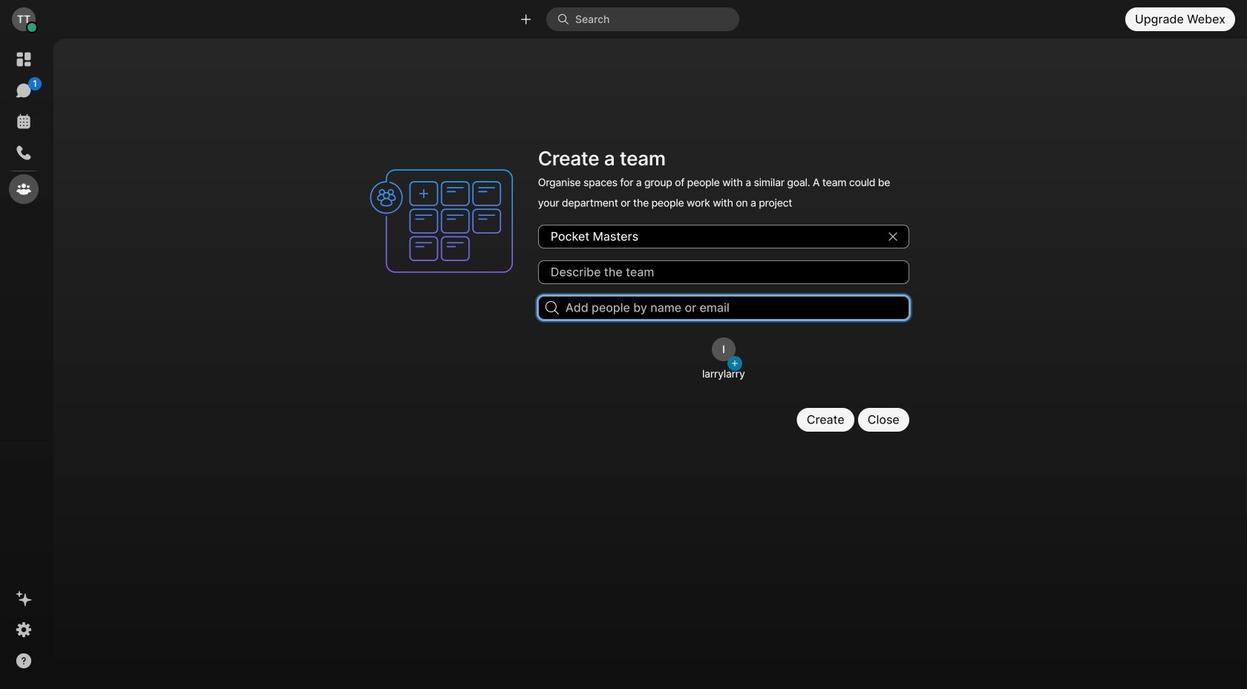 Task type: vqa. For each thing, say whether or not it's contained in the screenshot.
tab list
no



Task type: locate. For each thing, give the bounding box(es) containing it.
Name the team (required) text field
[[538, 225, 910, 249]]

navigation
[[0, 39, 48, 690]]

create a team image
[[363, 143, 529, 300]]



Task type: describe. For each thing, give the bounding box(es) containing it.
Add people by name or email text field
[[538, 296, 910, 320]]

plus_8 image
[[732, 361, 738, 367]]

Describe the team text field
[[538, 261, 910, 284]]

search_18 image
[[546, 301, 559, 315]]

webex tab list
[[9, 45, 42, 204]]



